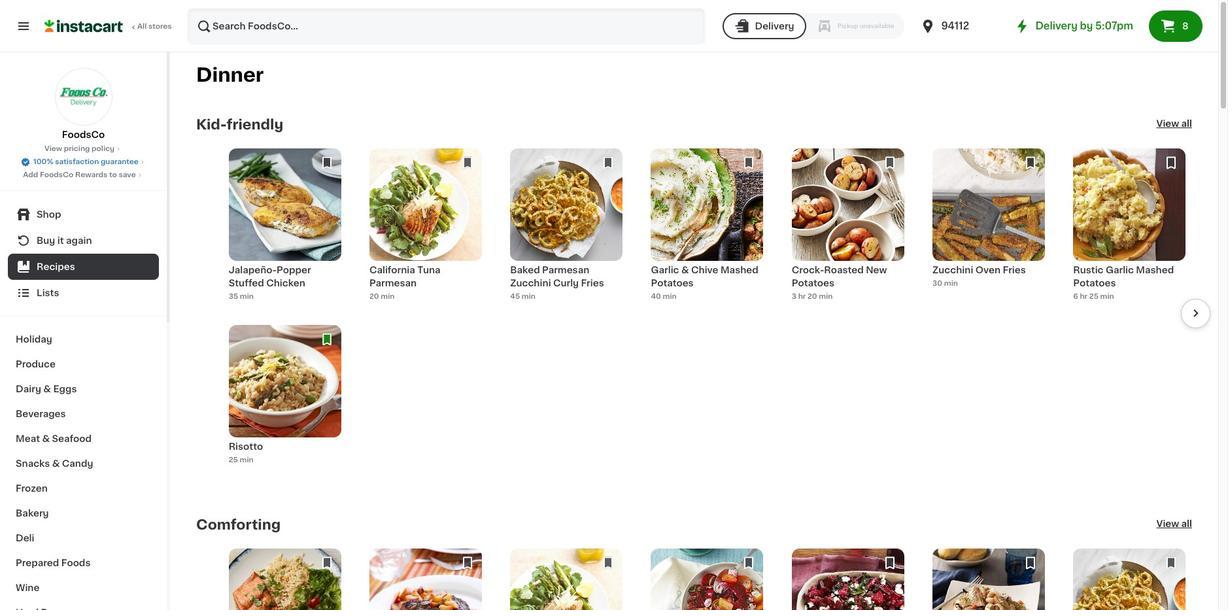 Task type: vqa. For each thing, say whether or not it's contained in the screenshot.
New
yes



Task type: locate. For each thing, give the bounding box(es) containing it.
2 all from the top
[[1181, 520, 1192, 529]]

snacks & candy link
[[8, 451, 159, 476]]

1 horizontal spatial delivery
[[1035, 21, 1078, 31]]

california tuna parmesan
[[369, 266, 440, 288]]

2 view all from the top
[[1157, 520, 1192, 529]]

popper
[[277, 266, 311, 275]]

dairy
[[16, 385, 41, 394]]

fries right curly
[[581, 279, 604, 288]]

recipe card group containing risotto
[[229, 325, 341, 486]]

0 horizontal spatial hr
[[798, 293, 806, 300]]

all
[[137, 23, 147, 30]]

garlic right rustic
[[1106, 266, 1134, 275]]

Search field
[[188, 9, 704, 43]]

30
[[933, 280, 942, 287]]

0 horizontal spatial potatoes
[[651, 279, 694, 288]]

2 vertical spatial view
[[1157, 520, 1179, 529]]

jalapeño-popper stuffed chicken
[[229, 266, 311, 288]]

0 horizontal spatial 20
[[369, 293, 379, 300]]

min right 30
[[944, 280, 958, 287]]

& right meat
[[42, 434, 50, 443]]

1 vertical spatial view all
[[1157, 520, 1192, 529]]

1 horizontal spatial 25
[[1089, 293, 1099, 300]]

1 horizontal spatial hr
[[1080, 293, 1088, 300]]

min down crock-roasted new potatoes
[[819, 293, 833, 300]]

0 vertical spatial fries
[[1003, 266, 1026, 275]]

1 horizontal spatial fries
[[1003, 266, 1026, 275]]

35 min
[[229, 293, 254, 300]]

zucchini down baked
[[510, 279, 551, 288]]

hr
[[798, 293, 806, 300], [1080, 293, 1088, 300]]

30 min
[[933, 280, 958, 287]]

2 potatoes from the left
[[792, 279, 834, 288]]

min
[[944, 280, 958, 287], [240, 293, 254, 300], [381, 293, 395, 300], [522, 293, 536, 300], [663, 293, 677, 300], [819, 293, 833, 300], [1100, 293, 1114, 300], [240, 456, 254, 464]]

1 vertical spatial view all link
[[1157, 518, 1192, 533]]

recipe card group containing california tuna parmesan
[[369, 149, 482, 310]]

25
[[1089, 293, 1099, 300], [229, 456, 238, 464]]

eggs
[[53, 385, 77, 394]]

meat
[[16, 434, 40, 443]]

frozen
[[16, 484, 48, 493]]

recipe card group containing rustic garlic mashed potatoes
[[1073, 149, 1186, 310]]

view for kid-friendly
[[1157, 119, 1179, 128]]

25 right 6
[[1089, 293, 1099, 300]]

beverages link
[[8, 402, 159, 426]]

0 horizontal spatial parmesan
[[369, 279, 417, 288]]

potatoes inside crock-roasted new potatoes
[[792, 279, 834, 288]]

& left chive
[[681, 266, 689, 275]]

potatoes inside rustic garlic mashed potatoes
[[1073, 279, 1116, 288]]

0 horizontal spatial 25
[[229, 456, 238, 464]]

foodsco
[[62, 130, 105, 139], [40, 171, 73, 179]]

all
[[1181, 119, 1192, 128], [1181, 520, 1192, 529]]

potatoes up 6 hr 25 min
[[1073, 279, 1116, 288]]

25 down risotto
[[229, 456, 238, 464]]

view all
[[1157, 119, 1192, 128], [1157, 520, 1192, 529]]

zucchini inside baked parmesan zucchini curly fries
[[510, 279, 551, 288]]

baked
[[510, 266, 540, 275]]

0 vertical spatial view all
[[1157, 119, 1192, 128]]

20 down california
[[369, 293, 379, 300]]

view pricing policy
[[44, 145, 115, 152]]

0 vertical spatial view
[[1157, 119, 1179, 128]]

40
[[651, 293, 661, 300]]

0 vertical spatial all
[[1181, 119, 1192, 128]]

1 vertical spatial fries
[[581, 279, 604, 288]]

candy
[[62, 459, 93, 468]]

0 vertical spatial 25
[[1089, 293, 1099, 300]]

20 right 3
[[808, 293, 817, 300]]

min right 45
[[522, 293, 536, 300]]

0 horizontal spatial fries
[[581, 279, 604, 288]]

100% satisfaction guarantee button
[[20, 154, 146, 167]]

6 hr 25 min
[[1073, 293, 1114, 300]]

garlic up 40 min at top
[[651, 266, 679, 275]]

rewards
[[75, 171, 107, 179]]

min for garlic & chive mashed potatoes
[[663, 293, 677, 300]]

2 garlic from the left
[[1106, 266, 1134, 275]]

1 horizontal spatial potatoes
[[792, 279, 834, 288]]

& inside 'link'
[[43, 385, 51, 394]]

& inside "garlic & chive mashed potatoes"
[[681, 266, 689, 275]]

again
[[66, 236, 92, 245]]

1 hr from the left
[[798, 293, 806, 300]]

beverages
[[16, 409, 66, 419]]

holiday
[[16, 335, 52, 344]]

min down risotto
[[240, 456, 254, 464]]

1 vertical spatial 25
[[229, 456, 238, 464]]

meat & seafood
[[16, 434, 92, 443]]

1 vertical spatial foodsco
[[40, 171, 73, 179]]

2 horizontal spatial potatoes
[[1073, 279, 1116, 288]]

chicken
[[266, 279, 305, 288]]

mashed inside "garlic & chive mashed potatoes"
[[721, 266, 758, 275]]

all for kid-friendly
[[1181, 119, 1192, 128]]

delivery inside "link"
[[1035, 21, 1078, 31]]

0 horizontal spatial garlic
[[651, 266, 679, 275]]

1 horizontal spatial parmesan
[[542, 266, 589, 275]]

lists
[[37, 288, 59, 298]]

0 horizontal spatial delivery
[[755, 22, 794, 31]]

lists link
[[8, 280, 159, 306]]

1 view all from the top
[[1157, 119, 1192, 128]]

zucchini
[[933, 266, 973, 275], [510, 279, 551, 288]]

delivery for delivery
[[755, 22, 794, 31]]

bakery link
[[8, 501, 159, 526]]

1 horizontal spatial zucchini
[[933, 266, 973, 275]]

potatoes for rustic garlic mashed potatoes
[[1073, 279, 1116, 288]]

min right the 40
[[663, 293, 677, 300]]

0 vertical spatial zucchini
[[933, 266, 973, 275]]

comforting
[[196, 518, 281, 532]]

& for meat
[[42, 434, 50, 443]]

guarantee
[[101, 158, 139, 165]]

shop
[[37, 210, 61, 219]]

deli link
[[8, 526, 159, 551]]

potatoes
[[651, 279, 694, 288], [792, 279, 834, 288], [1073, 279, 1116, 288]]

potatoes up 3 hr 20 min
[[792, 279, 834, 288]]

potatoes up 40 min at top
[[651, 279, 694, 288]]

zucchini up the 30 min
[[933, 266, 973, 275]]

foodsco down 100% at the top left of the page
[[40, 171, 73, 179]]

friendly
[[227, 118, 283, 132]]

1 potatoes from the left
[[651, 279, 694, 288]]

& for dairy
[[43, 385, 51, 394]]

foodsco link
[[55, 68, 112, 141]]

stuffed
[[229, 279, 264, 288]]

1 vertical spatial zucchini
[[510, 279, 551, 288]]

garlic inside "garlic & chive mashed potatoes"
[[651, 266, 679, 275]]

2 20 from the left
[[808, 293, 817, 300]]

20 min
[[369, 293, 395, 300]]

snacks
[[16, 459, 50, 468]]

parmesan inside baked parmesan zucchini curly fries
[[542, 266, 589, 275]]

& left the candy on the bottom left
[[52, 459, 60, 468]]

add foodsco rewards to save link
[[23, 170, 144, 180]]

min for california tuna parmesan
[[381, 293, 395, 300]]

foodsco up "view pricing policy" link
[[62, 130, 105, 139]]

delivery by 5:07pm
[[1035, 21, 1133, 31]]

fries right oven
[[1003, 266, 1026, 275]]

1 garlic from the left
[[651, 266, 679, 275]]

20
[[369, 293, 379, 300], [808, 293, 817, 300]]

hr right 6
[[1080, 293, 1088, 300]]

1 horizontal spatial mashed
[[1136, 266, 1174, 275]]

0 vertical spatial view all link
[[1157, 117, 1192, 133]]

0 horizontal spatial mashed
[[721, 266, 758, 275]]

fries
[[1003, 266, 1026, 275], [581, 279, 604, 288]]

recipe card group containing crock-roasted new potatoes
[[792, 149, 904, 310]]

None search field
[[187, 8, 705, 44]]

min down california tuna parmesan
[[381, 293, 395, 300]]

parmesan up curly
[[542, 266, 589, 275]]

0 vertical spatial parmesan
[[542, 266, 589, 275]]

dinner
[[196, 66, 264, 85]]

parmesan
[[542, 266, 589, 275], [369, 279, 417, 288]]

parmesan down california
[[369, 279, 417, 288]]

2 view all link from the top
[[1157, 518, 1192, 533]]

2 hr from the left
[[1080, 293, 1088, 300]]

recipe card group
[[229, 149, 341, 310], [369, 149, 482, 310], [510, 149, 623, 310], [651, 149, 763, 310], [792, 149, 904, 310], [933, 149, 1045, 310], [1073, 149, 1186, 310], [229, 325, 341, 486], [229, 549, 341, 610], [369, 549, 482, 610], [510, 549, 623, 610], [651, 549, 763, 610], [792, 549, 904, 610], [933, 549, 1045, 610], [1073, 549, 1186, 610]]

1 all from the top
[[1181, 119, 1192, 128]]

buy
[[37, 236, 55, 245]]

recipe card group containing jalapeño-popper stuffed chicken
[[229, 149, 341, 310]]

1 vertical spatial view
[[44, 145, 62, 152]]

1 mashed from the left
[[721, 266, 758, 275]]

&
[[681, 266, 689, 275], [43, 385, 51, 394], [42, 434, 50, 443], [52, 459, 60, 468]]

1 horizontal spatial garlic
[[1106, 266, 1134, 275]]

1 vertical spatial parmesan
[[369, 279, 417, 288]]

min down stuffed
[[240, 293, 254, 300]]

0 horizontal spatial zucchini
[[510, 279, 551, 288]]

1 horizontal spatial 20
[[808, 293, 817, 300]]

garlic & chive mashed potatoes
[[651, 266, 758, 288]]

seafood
[[52, 434, 92, 443]]

1 view all link from the top
[[1157, 117, 1192, 133]]

pricing
[[64, 145, 90, 152]]

1 vertical spatial all
[[1181, 520, 1192, 529]]

dairy & eggs link
[[8, 377, 159, 402]]

min for baked parmesan zucchini curly fries
[[522, 293, 536, 300]]

view all link for comforting
[[1157, 518, 1192, 533]]

delivery inside button
[[755, 22, 794, 31]]

2 mashed from the left
[[1136, 266, 1174, 275]]

hr right 3
[[798, 293, 806, 300]]

recipe card group containing zucchini oven fries
[[933, 149, 1045, 310]]

holiday link
[[8, 327, 159, 352]]

3 potatoes from the left
[[1073, 279, 1116, 288]]

25 min
[[229, 456, 254, 464]]

satisfaction
[[55, 158, 99, 165]]

min for jalapeño-popper stuffed chicken
[[240, 293, 254, 300]]

& left "eggs" in the left bottom of the page
[[43, 385, 51, 394]]

frozen link
[[8, 476, 159, 501]]

hr for rustic garlic mashed potatoes
[[1080, 293, 1088, 300]]



Task type: describe. For each thing, give the bounding box(es) containing it.
item carousel region
[[196, 149, 1210, 486]]

roasted
[[824, 266, 864, 275]]

bakery
[[16, 509, 49, 518]]

view all link for kid-friendly
[[1157, 117, 1192, 133]]

dairy & eggs
[[16, 385, 77, 394]]

it
[[57, 236, 64, 245]]

100% satisfaction guarantee
[[33, 158, 139, 165]]

chive
[[691, 266, 718, 275]]

wine
[[16, 583, 39, 592]]

potatoes inside "garlic & chive mashed potatoes"
[[651, 279, 694, 288]]

& for snacks
[[52, 459, 60, 468]]

view all for comforting
[[1157, 520, 1192, 529]]

kid-
[[196, 118, 227, 132]]

45 min
[[510, 293, 536, 300]]

save
[[119, 171, 136, 179]]

8
[[1182, 22, 1189, 31]]

oven
[[976, 266, 1001, 275]]

new
[[866, 266, 887, 275]]

to
[[109, 171, 117, 179]]

6
[[1073, 293, 1078, 300]]

foodsco logo image
[[55, 68, 112, 126]]

california
[[369, 266, 415, 275]]

garlic inside rustic garlic mashed potatoes
[[1106, 266, 1134, 275]]

crock-
[[792, 266, 824, 275]]

35
[[229, 293, 238, 300]]

min for risotto
[[240, 456, 254, 464]]

prepared
[[16, 558, 59, 568]]

potatoes for crock-roasted new potatoes
[[792, 279, 834, 288]]

min for zucchini oven fries
[[944, 280, 958, 287]]

meat & seafood link
[[8, 426, 159, 451]]

deli
[[16, 534, 34, 543]]

zucchini oven fries
[[933, 266, 1026, 275]]

45
[[510, 293, 520, 300]]

baked parmesan zucchini curly fries
[[510, 266, 604, 288]]

fries inside baked parmesan zucchini curly fries
[[581, 279, 604, 288]]

jalapeño-
[[229, 266, 277, 275]]

delivery for delivery by 5:07pm
[[1035, 21, 1078, 31]]

kid-friendly
[[196, 118, 283, 132]]

produce
[[16, 360, 56, 369]]

3
[[792, 293, 797, 300]]

add foodsco rewards to save
[[23, 171, 136, 179]]

94112 button
[[920, 8, 999, 44]]

mashed inside rustic garlic mashed potatoes
[[1136, 266, 1174, 275]]

risotto
[[229, 442, 263, 451]]

all stores link
[[44, 8, 173, 44]]

all stores
[[137, 23, 172, 30]]

& for garlic
[[681, 266, 689, 275]]

hr for crock-roasted new potatoes
[[798, 293, 806, 300]]

5:07pm
[[1095, 21, 1133, 31]]

curly
[[553, 279, 579, 288]]

recipes
[[37, 262, 75, 271]]

stores
[[148, 23, 172, 30]]

40 min
[[651, 293, 677, 300]]

snacks & candy
[[16, 459, 93, 468]]

buy it again
[[37, 236, 92, 245]]

prepared foods link
[[8, 551, 159, 575]]

parmesan inside california tuna parmesan
[[369, 279, 417, 288]]

100%
[[33, 158, 53, 165]]

all for comforting
[[1181, 520, 1192, 529]]

instacart logo image
[[44, 18, 123, 34]]

recipe card group containing garlic & chive mashed potatoes
[[651, 149, 763, 310]]

3 hr 20 min
[[792, 293, 833, 300]]

delivery button
[[722, 13, 806, 39]]

1 20 from the left
[[369, 293, 379, 300]]

view inside "view pricing policy" link
[[44, 145, 62, 152]]

tuna
[[417, 266, 440, 275]]

94112
[[941, 21, 969, 31]]

view all for kid-friendly
[[1157, 119, 1192, 128]]

add
[[23, 171, 38, 179]]

policy
[[92, 145, 115, 152]]

delivery by 5:07pm link
[[1015, 18, 1133, 34]]

view pricing policy link
[[44, 144, 122, 154]]

0 vertical spatial foodsco
[[62, 130, 105, 139]]

produce link
[[8, 352, 159, 377]]

recipe card group containing baked parmesan zucchini curly fries
[[510, 149, 623, 310]]

buy it again link
[[8, 228, 159, 254]]

foods
[[61, 558, 91, 568]]

view for comforting
[[1157, 520, 1179, 529]]

rustic
[[1073, 266, 1104, 275]]

8 button
[[1149, 10, 1203, 42]]

recipes link
[[8, 254, 159, 280]]

wine link
[[8, 575, 159, 600]]

service type group
[[722, 13, 905, 39]]

prepared foods
[[16, 558, 91, 568]]

rustic garlic mashed potatoes
[[1073, 266, 1174, 288]]

shop link
[[8, 201, 159, 228]]

min down rustic garlic mashed potatoes
[[1100, 293, 1114, 300]]

by
[[1080, 21, 1093, 31]]



